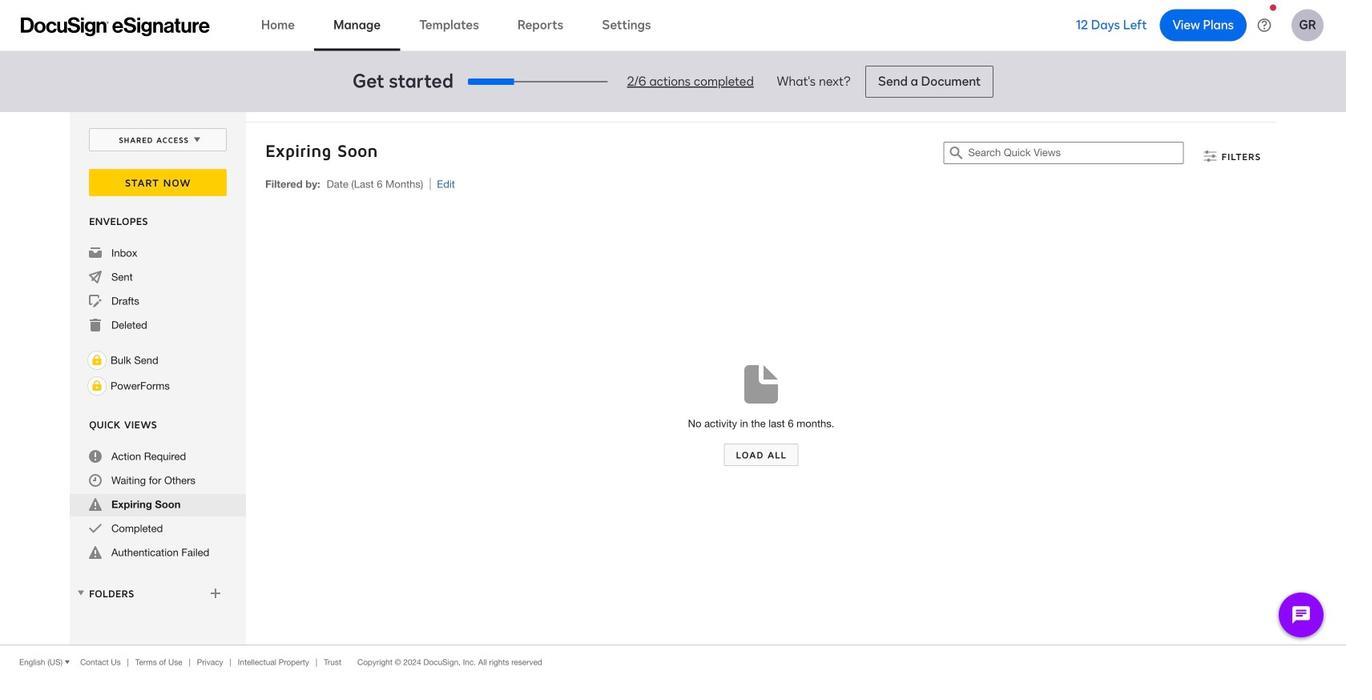 Task type: locate. For each thing, give the bounding box(es) containing it.
1 vertical spatial alert image
[[89, 547, 102, 560]]

1 vertical spatial lock image
[[87, 377, 107, 396]]

clock image
[[89, 475, 102, 487]]

alert image
[[89, 499, 102, 511], [89, 547, 102, 560]]

0 vertical spatial lock image
[[87, 351, 107, 370]]

lock image
[[87, 351, 107, 370], [87, 377, 107, 396]]

Search Quick Views text field
[[969, 143, 1184, 164]]

inbox image
[[89, 247, 102, 260]]

0 vertical spatial alert image
[[89, 499, 102, 511]]

alert image up "completed" image
[[89, 499, 102, 511]]

1 alert image from the top
[[89, 499, 102, 511]]

alert image down "completed" image
[[89, 547, 102, 560]]

secondary navigation region
[[70, 112, 1281, 645]]



Task type: describe. For each thing, give the bounding box(es) containing it.
docusign esignature image
[[21, 17, 210, 36]]

trash image
[[89, 319, 102, 332]]

completed image
[[89, 523, 102, 535]]

more info region
[[0, 645, 1347, 680]]

view folders image
[[75, 587, 87, 600]]

draft image
[[89, 295, 102, 308]]

sent image
[[89, 271, 102, 284]]

2 lock image from the top
[[87, 377, 107, 396]]

action required image
[[89, 451, 102, 463]]

2 alert image from the top
[[89, 547, 102, 560]]

1 lock image from the top
[[87, 351, 107, 370]]



Task type: vqa. For each thing, say whether or not it's contained in the screenshot.
folder icon
no



